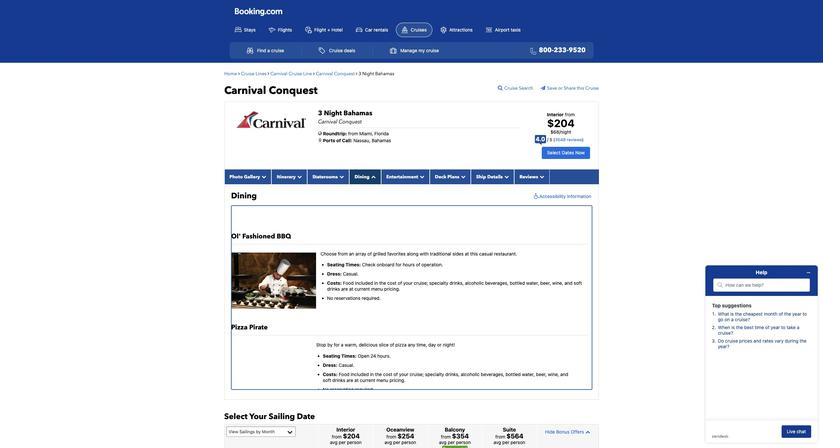 Task type: vqa. For each thing, say whether or not it's contained in the screenshot.
the leftmost 'departure'
no



Task type: describe. For each thing, give the bounding box(es) containing it.
dates
[[562, 150, 575, 156]]

beer, for pizza pirate
[[537, 372, 547, 378]]

choose from an array of grilled favorites along with traditional sides at this casual restaurant.
[[321, 251, 518, 257]]

stop by for a warm, delicious slice of pizza any time, day or night!
[[317, 343, 455, 348]]

bahamas for 3 night bahamas carnival conquest
[[344, 109, 373, 118]]

carnival cruise line link
[[271, 71, 312, 77]]

hours.
[[378, 353, 391, 359]]

pizza pirate
[[231, 323, 268, 332]]

800-
[[539, 46, 554, 55]]

share
[[564, 85, 576, 91]]

entertainment button
[[381, 170, 430, 184]]

paper plane image
[[541, 86, 548, 90]]

chevron down image for entertainment
[[419, 175, 425, 179]]

alcoholic for ol' fashioned bbq
[[465, 281, 484, 286]]

of right slice
[[390, 343, 395, 348]]

per for $254
[[394, 440, 401, 446]]

manage my cruise button
[[383, 44, 447, 57]]

1 vertical spatial or
[[438, 343, 442, 348]]

view
[[229, 429, 238, 435]]

$68
[[551, 129, 560, 135]]

3548 reviews link
[[556, 137, 583, 142]]

a inside main content
[[341, 343, 344, 348]]

your for ol' fashioned bbq
[[404, 281, 413, 286]]

casual. for pizza pirate
[[339, 363, 355, 368]]

0 vertical spatial carnival conquest
[[316, 71, 355, 77]]

chevron down image
[[338, 175, 344, 179]]

avg for $354
[[439, 440, 447, 446]]

photo gallery
[[230, 174, 260, 180]]

airport taxis link
[[481, 23, 526, 37]]

balcony
[[445, 427, 465, 433]]

deck plans button
[[430, 170, 471, 184]]

flight
[[315, 27, 326, 32]]

from for suite from $564 avg per person
[[496, 435, 506, 440]]

find
[[257, 48, 266, 53]]

chevron down image for photo gallery
[[260, 175, 267, 179]]

3 for 3 night bahamas
[[359, 71, 362, 77]]

home
[[224, 71, 237, 77]]

at for ol' fashioned bbq
[[350, 287, 354, 292]]

gallery
[[244, 174, 260, 180]]

call:
[[342, 138, 353, 143]]

reviews button
[[515, 170, 550, 184]]

hide bonus offers
[[546, 429, 584, 435]]

ship details button
[[471, 170, 515, 184]]

alcoholic for pizza pirate
[[461, 372, 480, 378]]

person for $564
[[511, 440, 526, 446]]

cruise for find a cruise
[[271, 48, 284, 53]]

800-233-9520 link
[[528, 46, 586, 55]]

included for ol' fashioned bbq
[[355, 281, 373, 286]]

carnival cruise line image
[[236, 111, 307, 129]]

from for interior from $204 $68 / night
[[565, 112, 575, 117]]

hours
[[403, 262, 415, 268]]

per for $564
[[503, 440, 510, 446]]

cruise lines
[[241, 71, 267, 77]]

/ inside 4.0 / 5 ( 3548 reviews )
[[548, 137, 549, 142]]

bottled for pizza pirate
[[506, 372, 521, 378]]

fashioned
[[243, 232, 275, 241]]

in for pizza pirate
[[370, 372, 374, 378]]

ol' fashioned bbq
[[231, 232, 291, 241]]

3 night bahamas carnival conquest
[[318, 109, 373, 125]]

details
[[488, 174, 503, 180]]

beverages, for pizza pirate
[[481, 372, 505, 378]]

no reservation required.
[[323, 387, 374, 393]]

photo
[[230, 174, 243, 180]]

9520
[[569, 46, 586, 55]]

itinerary button
[[272, 170, 307, 184]]

from for oceanview from $254 avg per person
[[387, 435, 397, 440]]

specialty for ol' fashioned bbq
[[430, 281, 449, 286]]

angle right image for carnival
[[313, 71, 315, 76]]

restaurant.
[[494, 251, 518, 257]]

dining button
[[350, 170, 381, 184]]

no reservations required.
[[327, 296, 381, 301]]

3 for 3 night bahamas carnival conquest
[[318, 109, 323, 118]]

ports of call: nassau, bahamas
[[323, 138, 391, 143]]

dress: for pizza pirate
[[323, 363, 338, 368]]

view sailings by month
[[229, 429, 275, 435]]

person for $204
[[347, 440, 362, 446]]

current for pizza pirate
[[360, 378, 376, 384]]

plans
[[448, 174, 460, 180]]

itinerary
[[277, 174, 296, 180]]

staterooms
[[313, 174, 338, 180]]

a inside navigation
[[268, 48, 270, 53]]

flights link
[[264, 23, 298, 37]]

oceanview from $254 avg per person
[[385, 427, 417, 446]]

accessibility information link
[[533, 193, 592, 200]]

and for ol' fashioned bbq
[[565, 281, 573, 286]]

reviews
[[520, 174, 539, 180]]

interior from $204 avg per person
[[330, 427, 362, 446]]

chevron down image for ship details
[[503, 175, 509, 179]]

seating times: open 24 hours.
[[323, 353, 391, 359]]

required. for pizza pirate
[[355, 387, 374, 393]]

warm,
[[345, 343, 358, 348]]

of down pizza
[[394, 372, 398, 378]]

drinks for ol' fashioned bbq
[[327, 287, 340, 292]]

car
[[365, 27, 373, 32]]

attractions
[[450, 27, 473, 32]]

stays
[[244, 27, 256, 32]]

avg for $254
[[385, 440, 392, 446]]

1 horizontal spatial or
[[559, 85, 563, 91]]

carnival right "lines"
[[271, 71, 288, 77]]

0 vertical spatial this
[[577, 85, 585, 91]]

manage my cruise
[[401, 48, 439, 53]]

roundtrip: from miami, florida
[[323, 131, 389, 136]]

drinks for pizza pirate
[[333, 378, 346, 384]]

menu for ol' fashioned bbq
[[372, 287, 383, 292]]

cruise right "share"
[[586, 85, 599, 91]]

globe image
[[318, 131, 322, 136]]

drinks, for ol' fashioned bbq
[[450, 281, 464, 286]]

seating times: check onboard for hours of operation.
[[327, 262, 443, 268]]

now
[[576, 150, 585, 156]]

cruise deals link
[[312, 44, 363, 57]]

/ inside interior from $204 $68 / night
[[560, 129, 561, 135]]

1 vertical spatial carnival conquest
[[224, 83, 318, 98]]

staterooms button
[[307, 170, 350, 184]]

the for pizza pirate
[[375, 372, 382, 378]]

of right hours
[[416, 262, 421, 268]]

1 vertical spatial for
[[334, 343, 340, 348]]

angle right image for cruise
[[268, 71, 270, 76]]

per for $354
[[448, 440, 455, 446]]

2 vertical spatial bahamas
[[372, 138, 391, 143]]

pirate
[[249, 323, 268, 332]]

select          dates now link
[[542, 147, 591, 159]]

ports
[[323, 138, 335, 143]]

accessibility information
[[540, 194, 592, 199]]

5
[[550, 137, 553, 142]]

my
[[419, 48, 425, 53]]

florida
[[375, 131, 389, 136]]

date
[[297, 412, 315, 423]]

flight + hotel
[[315, 27, 343, 32]]

angle right image
[[356, 71, 358, 76]]

800-233-9520
[[539, 46, 586, 55]]

roundtrip:
[[323, 131, 347, 136]]

reviews
[[567, 137, 583, 142]]

suite
[[503, 427, 516, 433]]

cruise; for pizza pirate
[[410, 372, 424, 378]]

attractions link
[[435, 23, 478, 37]]

travel menu navigation
[[230, 42, 594, 59]]

required. for ol' fashioned bbq
[[362, 296, 381, 301]]

carnival conquest link
[[316, 71, 356, 77]]

water, for pizza pirate
[[522, 372, 535, 378]]

select          dates now
[[548, 150, 585, 156]]

map marker image
[[319, 138, 322, 143]]

bbq
[[277, 232, 291, 241]]

pricing. for pizza pirate
[[390, 378, 406, 384]]

interior from $204 $68 / night
[[547, 112, 575, 135]]

with
[[420, 251, 429, 257]]

bahamas for 3 night bahamas
[[376, 71, 395, 77]]

select your sailing date
[[224, 412, 315, 423]]

$204 for interior from $204 $68 / night
[[548, 117, 575, 129]]

1 vertical spatial conquest
[[269, 83, 318, 98]]

0 vertical spatial conquest
[[334, 71, 355, 77]]

food for pizza pirate
[[339, 372, 350, 378]]

an
[[349, 251, 355, 257]]

dress: for ol' fashioned bbq
[[327, 271, 342, 277]]

0 horizontal spatial this
[[471, 251, 478, 257]]

save or share this cruise link
[[541, 85, 599, 91]]

cruise left line on the left of the page
[[289, 71, 302, 77]]

person for $354
[[457, 440, 471, 446]]

soft for ol' fashioned bbq
[[574, 281, 583, 286]]



Task type: locate. For each thing, give the bounding box(es) containing it.
0 vertical spatial food included in the cost of your cruise; specialty drinks, alcoholic beverages, bottled water, beer, wine, and soft drinks are at current menu pricing.
[[327, 281, 583, 292]]

casual. for ol' fashioned bbq
[[343, 271, 359, 277]]

1 horizontal spatial by
[[328, 343, 333, 348]]

stays link
[[230, 23, 261, 37]]

2 vertical spatial conquest
[[339, 118, 362, 125]]

per for $204
[[339, 440, 346, 446]]

cruise for manage my cruise
[[426, 48, 439, 53]]

0 horizontal spatial dining
[[231, 191, 257, 202]]

any
[[408, 343, 416, 348]]

a left warm, at left bottom
[[341, 343, 344, 348]]

beverages,
[[486, 281, 509, 286], [481, 372, 505, 378]]

bottled for ol' fashioned bbq
[[510, 281, 525, 286]]

3 per from the left
[[448, 440, 455, 446]]

1 vertical spatial a
[[341, 343, 344, 348]]

1 vertical spatial are
[[347, 378, 354, 384]]

1 vertical spatial cost
[[383, 372, 393, 378]]

cruise for cruise search
[[505, 85, 518, 91]]

no left the reservations
[[327, 296, 333, 301]]

0 vertical spatial water,
[[527, 281, 540, 286]]

food included in the cost of your cruise; specialty drinks, alcoholic beverages, bottled water, beer, wine, and soft drinks are at current menu pricing. down "night!"
[[323, 372, 569, 384]]

bahamas inside 3 night bahamas carnival conquest
[[344, 109, 373, 118]]

seating down the choose
[[327, 262, 345, 268]]

pizza
[[396, 343, 407, 348]]

chevron down image left the itinerary
[[260, 175, 267, 179]]

night!
[[443, 343, 455, 348]]

no for pizza pirate
[[323, 387, 329, 393]]

1 vertical spatial by
[[256, 429, 261, 435]]

chevron up image inside dining dropdown button
[[370, 175, 376, 179]]

$254
[[398, 433, 415, 440]]

wine, for pizza pirate
[[548, 372, 560, 378]]

hide bonus offers link
[[539, 426, 597, 438]]

rentals
[[374, 27, 389, 32]]

current up no reservation required.
[[360, 378, 376, 384]]

2 vertical spatial at
[[355, 378, 359, 384]]

your for pizza pirate
[[399, 372, 409, 378]]

this
[[577, 85, 585, 91], [471, 251, 478, 257]]

0 vertical spatial seating
[[327, 262, 345, 268]]

water,
[[527, 281, 540, 286], [522, 372, 535, 378]]

3 avg from the left
[[439, 440, 447, 446]]

0 vertical spatial cost
[[388, 281, 397, 286]]

1 per from the left
[[339, 440, 346, 446]]

soft
[[574, 281, 583, 286], [323, 378, 331, 384]]

deals
[[344, 48, 356, 53]]

chevron down image left the deck
[[419, 175, 425, 179]]

in down "check"
[[375, 281, 378, 286]]

favorites
[[388, 251, 406, 257]]

bahamas up roundtrip: from miami, florida
[[344, 109, 373, 118]]

6 chevron down image from the left
[[539, 175, 545, 179]]

the
[[380, 281, 386, 286], [375, 372, 382, 378]]

included for pizza pirate
[[351, 372, 369, 378]]

0 vertical spatial dining
[[355, 174, 370, 180]]

costs: up the reservations
[[327, 281, 342, 286]]

menu up the no reservations required.
[[372, 287, 383, 292]]

2 avg from the left
[[385, 440, 392, 446]]

conquest inside 3 night bahamas carnival conquest
[[339, 118, 362, 125]]

or right save
[[559, 85, 563, 91]]

food up the reservations
[[343, 281, 354, 286]]

times: for ol' fashioned bbq
[[346, 262, 361, 268]]

0 vertical spatial in
[[375, 281, 378, 286]]

traditional
[[430, 251, 452, 257]]

chevron down image inside ship details dropdown button
[[503, 175, 509, 179]]

0 horizontal spatial for
[[334, 343, 340, 348]]

chevron down image for reviews
[[539, 175, 545, 179]]

24
[[371, 353, 376, 359]]

person down oceanview
[[402, 440, 417, 446]]

avg down oceanview
[[385, 440, 392, 446]]

cruise; down time,
[[410, 372, 424, 378]]

casual. down the seating times: open 24 hours.
[[339, 363, 355, 368]]

conquest
[[334, 71, 355, 77], [269, 83, 318, 98], [339, 118, 362, 125]]

this left casual
[[471, 251, 478, 257]]

0 vertical spatial /
[[560, 129, 561, 135]]

1 person from the left
[[347, 440, 362, 446]]

carnival conquest
[[316, 71, 355, 77], [224, 83, 318, 98]]

chevron down image inside deck plans dropdown button
[[460, 175, 466, 179]]

4 chevron down image from the left
[[460, 175, 466, 179]]

no left reservation
[[323, 387, 329, 393]]

specialty down day
[[426, 372, 445, 378]]

seating for pizza pirate
[[323, 353, 341, 359]]

$354
[[452, 433, 469, 440]]

of
[[337, 138, 341, 143], [368, 251, 372, 257], [416, 262, 421, 268], [398, 281, 402, 286], [390, 343, 395, 348], [394, 372, 398, 378]]

0 vertical spatial beverages,
[[486, 281, 509, 286]]

no for ol' fashioned bbq
[[327, 296, 333, 301]]

from inside the oceanview from $254 avg per person
[[387, 435, 397, 440]]

cruise right my
[[426, 48, 439, 53]]

bottled
[[510, 281, 525, 286], [506, 372, 521, 378]]

1 vertical spatial bottled
[[506, 372, 521, 378]]

of down the seating times: check onboard for hours of operation.
[[398, 281, 402, 286]]

0 vertical spatial times:
[[346, 262, 361, 268]]

1 vertical spatial pricing.
[[390, 378, 406, 384]]

from
[[565, 112, 575, 117], [348, 131, 358, 136], [338, 251, 348, 257], [332, 435, 342, 440], [387, 435, 397, 440], [441, 435, 451, 440], [496, 435, 506, 440]]

0 vertical spatial menu
[[372, 287, 383, 292]]

costs: for ol' fashioned bbq
[[327, 281, 342, 286]]

entertainment
[[387, 174, 419, 180]]

1 vertical spatial alcoholic
[[461, 372, 480, 378]]

avg for $564
[[494, 440, 502, 446]]

+
[[328, 27, 331, 32]]

soft for pizza pirate
[[323, 378, 331, 384]]

per down oceanview
[[394, 440, 401, 446]]

1 horizontal spatial cruise
[[426, 48, 439, 53]]

0 vertical spatial bahamas
[[376, 71, 395, 77]]

0 vertical spatial at
[[465, 251, 469, 257]]

avg left $564
[[494, 440, 502, 446]]

0 horizontal spatial 3
[[318, 109, 323, 118]]

0 vertical spatial the
[[380, 281, 386, 286]]

person up recommended image
[[457, 440, 471, 446]]

cruise inside dropdown button
[[426, 48, 439, 53]]

cost for ol' fashioned bbq
[[388, 281, 397, 286]]

current for ol' fashioned bbq
[[355, 287, 370, 292]]

person
[[347, 440, 362, 446], [402, 440, 417, 446], [457, 440, 471, 446], [511, 440, 526, 446]]

2 angle right image from the left
[[268, 71, 270, 76]]

current up the no reservations required.
[[355, 287, 370, 292]]

dining right chevron down image
[[355, 174, 370, 180]]

1 vertical spatial drinks
[[333, 378, 346, 384]]

or right day
[[438, 343, 442, 348]]

angle right image right line on the left of the page
[[313, 71, 315, 76]]

your down hours
[[404, 281, 413, 286]]

accessibility
[[540, 194, 566, 199]]

angle right image right "lines"
[[268, 71, 270, 76]]

0 horizontal spatial night
[[324, 109, 342, 118]]

cruise for cruise deals
[[329, 48, 343, 53]]

specialty down 'operation.'
[[430, 281, 449, 286]]

dress: casual. down an
[[327, 271, 359, 277]]

search image
[[498, 85, 505, 90]]

1 vertical spatial beverages,
[[481, 372, 505, 378]]

flight + hotel link
[[300, 23, 348, 37]]

4.0 / 5 ( 3548 reviews )
[[536, 136, 584, 143]]

5 chevron down image from the left
[[503, 175, 509, 179]]

0 vertical spatial alcoholic
[[465, 281, 484, 286]]

from inside balcony from $354 avg per person
[[441, 435, 451, 440]]

drinks up the reservations
[[327, 287, 340, 292]]

current
[[355, 287, 370, 292], [360, 378, 376, 384]]

drinks, down "night!"
[[446, 372, 460, 378]]

0 vertical spatial wine,
[[553, 281, 564, 286]]

1 avg from the left
[[330, 440, 338, 446]]

cost down onboard on the left bottom of page
[[388, 281, 397, 286]]

2 horizontal spatial at
[[465, 251, 469, 257]]

/ left 5
[[548, 137, 549, 142]]

taxis
[[511, 27, 521, 32]]

stop
[[317, 343, 327, 348]]

carnival inside 3 night bahamas carnival conquest
[[318, 118, 338, 125]]

drinks, for pizza pirate
[[446, 372, 460, 378]]

1 vertical spatial wine,
[[548, 372, 560, 378]]

0 vertical spatial food
[[343, 281, 354, 286]]

1 vertical spatial included
[[351, 372, 369, 378]]

chevron up image
[[370, 175, 376, 179], [584, 430, 591, 435]]

1 horizontal spatial at
[[355, 378, 359, 384]]

$204 for interior from $204 avg per person
[[343, 433, 360, 440]]

cruise; for ol' fashioned bbq
[[414, 281, 428, 286]]

dress: casual. for pizza pirate
[[323, 363, 355, 368]]

0 vertical spatial your
[[404, 281, 413, 286]]

1 vertical spatial cruise;
[[410, 372, 424, 378]]

1 vertical spatial dress:
[[323, 363, 338, 368]]

1 vertical spatial costs:
[[323, 372, 338, 378]]

dress:
[[327, 271, 342, 277], [323, 363, 338, 368]]

cruise search link
[[498, 85, 540, 91]]

1 horizontal spatial select
[[548, 150, 561, 156]]

times: for pizza pirate
[[342, 353, 357, 359]]

0 vertical spatial casual.
[[343, 271, 359, 277]]

in down 24
[[370, 372, 374, 378]]

food
[[343, 281, 354, 286], [339, 372, 350, 378]]

seating for ol' fashioned bbq
[[327, 262, 345, 268]]

1 vertical spatial in
[[370, 372, 374, 378]]

1 vertical spatial drinks,
[[446, 372, 460, 378]]

$204 inside interior from $204 avg per person
[[343, 433, 360, 440]]

0 vertical spatial soft
[[574, 281, 583, 286]]

1 vertical spatial your
[[399, 372, 409, 378]]

3548
[[556, 137, 566, 142]]

cruise inside "link"
[[329, 48, 343, 53]]

dress: casual. for ol' fashioned bbq
[[327, 271, 359, 277]]

beer, for ol' fashioned bbq
[[541, 281, 551, 286]]

cruises link
[[396, 23, 433, 37]]

dining
[[355, 174, 370, 180], [231, 191, 257, 202]]

1 vertical spatial the
[[375, 372, 382, 378]]

night inside 3 night bahamas carnival conquest
[[324, 109, 342, 118]]

chevron down image inside reviews dropdown button
[[539, 175, 545, 179]]

booking.com home image
[[235, 8, 282, 16]]

233-
[[554, 46, 569, 55]]

view sailings by month link
[[226, 427, 296, 437]]

1 horizontal spatial in
[[375, 281, 378, 286]]

at up the no reservations required.
[[350, 287, 354, 292]]

2 chevron down image from the left
[[296, 175, 302, 179]]

0 vertical spatial included
[[355, 281, 373, 286]]

cruises
[[411, 27, 427, 32]]

menu for pizza pirate
[[377, 378, 389, 384]]

select down (
[[548, 150, 561, 156]]

3 angle right image from the left
[[313, 71, 315, 76]]

person inside suite from $564 avg per person
[[511, 440, 526, 446]]

1 vertical spatial no
[[323, 387, 329, 393]]

1 horizontal spatial a
[[341, 343, 344, 348]]

carnival right line on the left of the page
[[316, 71, 333, 77]]

at for pizza pirate
[[355, 378, 359, 384]]

the down 24
[[375, 372, 382, 378]]

1 vertical spatial $204
[[343, 433, 360, 440]]

chevron up image for hide bonus offers
[[584, 430, 591, 435]]

dining inside dropdown button
[[355, 174, 370, 180]]

interior
[[337, 427, 356, 433]]

food for ol' fashioned bbq
[[343, 281, 354, 286]]

1 cruise from the left
[[271, 48, 284, 53]]

from for balcony from $354 avg per person
[[441, 435, 451, 440]]

casual. down an
[[343, 271, 359, 277]]

cost for pizza pirate
[[383, 372, 393, 378]]

pricing. down onboard on the left bottom of page
[[385, 287, 400, 292]]

grilled
[[373, 251, 386, 257]]

drinks
[[327, 287, 340, 292], [333, 378, 346, 384]]

0 horizontal spatial chevron up image
[[370, 175, 376, 179]]

cruise;
[[414, 281, 428, 286], [410, 372, 424, 378]]

cruise search
[[505, 85, 534, 91]]

sailing
[[269, 412, 295, 423]]

cruise deals
[[329, 48, 356, 53]]

carnival up roundtrip:
[[318, 118, 338, 125]]

1 vertical spatial food
[[339, 372, 350, 378]]

1 vertical spatial water,
[[522, 372, 535, 378]]

0 horizontal spatial a
[[268, 48, 270, 53]]

0 vertical spatial cruise;
[[414, 281, 428, 286]]

/
[[560, 129, 561, 135], [548, 137, 549, 142]]

in
[[375, 281, 378, 286], [370, 372, 374, 378]]

per inside interior from $204 avg per person
[[339, 440, 346, 446]]

cruise for cruise lines
[[241, 71, 255, 77]]

airport taxis
[[495, 27, 521, 32]]

0 horizontal spatial cruise
[[271, 48, 284, 53]]

from down suite
[[496, 435, 506, 440]]

per down 'interior'
[[339, 440, 346, 446]]

night
[[561, 129, 572, 135]]

check
[[362, 262, 376, 268]]

person inside interior from $204 avg per person
[[347, 440, 362, 446]]

angle right image right home link
[[238, 71, 240, 76]]

included
[[355, 281, 373, 286], [351, 372, 369, 378]]

carnival down cruise lines link at the left top of page
[[224, 83, 266, 98]]

are for ol' fashioned bbq
[[342, 287, 348, 292]]

from right 'interior'
[[565, 112, 575, 117]]

carnival
[[271, 71, 288, 77], [316, 71, 333, 77], [224, 83, 266, 98], [318, 118, 338, 125]]

1 horizontal spatial /
[[560, 129, 561, 135]]

pricing. for ol' fashioned bbq
[[385, 287, 400, 292]]

recommended image
[[443, 446, 468, 449]]

3 chevron down image from the left
[[419, 175, 425, 179]]

person inside the oceanview from $254 avg per person
[[402, 440, 417, 446]]

dress: casual. down the seating times: open 24 hours.
[[323, 363, 355, 368]]

0 horizontal spatial by
[[256, 429, 261, 435]]

3 inside 3 night bahamas carnival conquest
[[318, 109, 323, 118]]

chevron down image inside itinerary dropdown button
[[296, 175, 302, 179]]

1 vertical spatial select
[[224, 412, 248, 423]]

chevron down image for itinerary
[[296, 175, 302, 179]]

person for $254
[[402, 440, 417, 446]]

from for roundtrip: from miami, florida
[[348, 131, 358, 136]]

1 horizontal spatial chevron up image
[[584, 430, 591, 435]]

onboard
[[377, 262, 395, 268]]

from up 'ports of call: nassau, bahamas' at the top of the page
[[348, 131, 358, 136]]

0 vertical spatial costs:
[[327, 281, 342, 286]]

1 vertical spatial times:
[[342, 353, 357, 359]]

cruise
[[329, 48, 343, 53], [241, 71, 255, 77], [289, 71, 302, 77], [505, 85, 518, 91], [586, 85, 599, 91]]

by inside view sailings by month link
[[256, 429, 261, 435]]

chevron up image left entertainment
[[370, 175, 376, 179]]

3 person from the left
[[457, 440, 471, 446]]

the down the seating times: check onboard for hours of operation.
[[380, 281, 386, 286]]

avg inside the oceanview from $254 avg per person
[[385, 440, 392, 446]]

avg inside balcony from $354 avg per person
[[439, 440, 447, 446]]

0 horizontal spatial /
[[548, 137, 549, 142]]

from inside interior from $204 avg per person
[[332, 435, 342, 440]]

specialty for pizza pirate
[[426, 372, 445, 378]]

in for ol' fashioned bbq
[[375, 281, 378, 286]]

from inside interior from $204 $68 / night
[[565, 112, 575, 117]]

chevron up image for dining
[[370, 175, 376, 179]]

from for choose from an array of grilled favorites along with traditional sides at this casual restaurant.
[[338, 251, 348, 257]]

0 vertical spatial a
[[268, 48, 270, 53]]

home link
[[224, 71, 237, 77]]

1 horizontal spatial night
[[363, 71, 374, 77]]

per inside balcony from $354 avg per person
[[448, 440, 455, 446]]

1 vertical spatial chevron up image
[[584, 430, 591, 435]]

costs: for pizza pirate
[[323, 372, 338, 378]]

2 per from the left
[[394, 440, 401, 446]]

angle right image
[[238, 71, 240, 76], [268, 71, 270, 76], [313, 71, 315, 76]]

information
[[568, 194, 592, 199]]

carnival conquest main content
[[221, 66, 603, 449]]

array
[[356, 251, 367, 257]]

a right find
[[268, 48, 270, 53]]

of down roundtrip:
[[337, 138, 341, 143]]

1 vertical spatial food included in the cost of your cruise; specialty drinks, alcoholic beverages, bottled water, beer, wine, and soft drinks are at current menu pricing.
[[323, 372, 569, 384]]

ship
[[477, 174, 487, 180]]

person down 'interior'
[[347, 440, 362, 446]]

deck
[[435, 174, 447, 180]]

4 person from the left
[[511, 440, 526, 446]]

0 vertical spatial and
[[565, 281, 573, 286]]

from down oceanview
[[387, 435, 397, 440]]

chevron down image inside entertainment 'dropdown button'
[[419, 175, 425, 179]]

drinks, down sides
[[450, 281, 464, 286]]

choose
[[321, 251, 337, 257]]

3 up globe image
[[318, 109, 323, 118]]

person inside balcony from $354 avg per person
[[457, 440, 471, 446]]

0 vertical spatial for
[[396, 262, 402, 268]]

per down suite
[[503, 440, 510, 446]]

night for 3 night bahamas carnival conquest
[[324, 109, 342, 118]]

from left an
[[338, 251, 348, 257]]

1 horizontal spatial 3
[[359, 71, 362, 77]]

1 vertical spatial seating
[[323, 353, 341, 359]]

0 vertical spatial no
[[327, 296, 333, 301]]

0 vertical spatial $204
[[548, 117, 575, 129]]

0 vertical spatial night
[[363, 71, 374, 77]]

1 vertical spatial night
[[324, 109, 342, 118]]

0 horizontal spatial select
[[224, 412, 248, 423]]

flights
[[278, 27, 292, 32]]

required. right the reservations
[[362, 296, 381, 301]]

0 horizontal spatial $204
[[343, 433, 360, 440]]

this right "share"
[[577, 85, 585, 91]]

bahamas right angle right icon at the left of page
[[376, 71, 395, 77]]

night right angle right icon at the left of page
[[363, 71, 374, 77]]

cruise left deals
[[329, 48, 343, 53]]

0 vertical spatial dress: casual.
[[327, 271, 359, 277]]

delicious
[[359, 343, 378, 348]]

person down suite
[[511, 440, 526, 446]]

1 vertical spatial dining
[[231, 191, 257, 202]]

are up no reservation required.
[[347, 378, 354, 384]]

1 vertical spatial required.
[[355, 387, 374, 393]]

at up no reservation required.
[[355, 378, 359, 384]]

beverages, for ol' fashioned bbq
[[486, 281, 509, 286]]

per inside suite from $564 avg per person
[[503, 440, 510, 446]]

from down 'interior'
[[332, 435, 342, 440]]

$204
[[548, 117, 575, 129], [343, 433, 360, 440]]

4.0
[[536, 136, 546, 143]]

carnival conquest down "lines"
[[224, 83, 318, 98]]

costs: up reservation
[[323, 372, 338, 378]]

3 right angle right icon at the left of page
[[359, 71, 362, 77]]

included up the no reservations required.
[[355, 281, 373, 286]]

per inside the oceanview from $254 avg per person
[[394, 440, 401, 446]]

0 vertical spatial select
[[548, 150, 561, 156]]

avg inside interior from $204 avg per person
[[330, 440, 338, 446]]

cruise right find
[[271, 48, 284, 53]]

from down balcony
[[441, 435, 451, 440]]

or
[[559, 85, 563, 91], [438, 343, 442, 348]]

carnival cruise line
[[271, 71, 312, 77]]

food included in the cost of your cruise; specialty drinks, alcoholic beverages, bottled water, beer, wine, and soft drinks are at current menu pricing.
[[327, 281, 583, 292], [323, 372, 569, 384]]

avg for $204
[[330, 440, 338, 446]]

4 per from the left
[[503, 440, 510, 446]]

alcoholic
[[465, 281, 484, 286], [461, 372, 480, 378]]

and for pizza pirate
[[561, 372, 569, 378]]

1 vertical spatial 3
[[318, 109, 323, 118]]

find a cruise link
[[240, 44, 291, 57]]

0 horizontal spatial angle right image
[[238, 71, 240, 76]]

reservation
[[330, 387, 354, 393]]

0 vertical spatial chevron up image
[[370, 175, 376, 179]]

menu down hours.
[[377, 378, 389, 384]]

time,
[[417, 343, 428, 348]]

0 vertical spatial pricing.
[[385, 287, 400, 292]]

chevron down image inside photo gallery dropdown button
[[260, 175, 267, 179]]

1 vertical spatial current
[[360, 378, 376, 384]]

dress: down the choose
[[327, 271, 342, 277]]

are up the reservations
[[342, 287, 348, 292]]

2 person from the left
[[402, 440, 417, 446]]

photo gallery button
[[224, 170, 272, 184]]

costs:
[[327, 281, 342, 286], [323, 372, 338, 378]]

1 vertical spatial and
[[561, 372, 569, 378]]

for left hours
[[396, 262, 402, 268]]

wheelchair image
[[533, 193, 540, 200]]

1 vertical spatial menu
[[377, 378, 389, 384]]

per
[[339, 440, 346, 446], [394, 440, 401, 446], [448, 440, 455, 446], [503, 440, 510, 446]]

by right stop
[[328, 343, 333, 348]]

food included in the cost of your cruise; specialty drinks, alcoholic beverages, bottled water, beer, wine, and soft drinks are at current menu pricing. for ol' fashioned bbq
[[327, 281, 583, 292]]

pizza
[[231, 323, 248, 332]]

avg inside suite from $564 avg per person
[[494, 440, 502, 446]]

wine, for ol' fashioned bbq
[[553, 281, 564, 286]]

sailings
[[240, 429, 255, 435]]

by left the month
[[256, 429, 261, 435]]

food up reservation
[[339, 372, 350, 378]]

chevron down image left the reviews at the right top of the page
[[503, 175, 509, 179]]

the for ol' fashioned bbq
[[380, 281, 386, 286]]

1 angle right image from the left
[[238, 71, 240, 76]]

of right array
[[368, 251, 372, 257]]

water, for ol' fashioned bbq
[[527, 281, 540, 286]]

are for pizza pirate
[[347, 378, 354, 384]]

from inside suite from $564 avg per person
[[496, 435, 506, 440]]

and
[[565, 281, 573, 286], [561, 372, 569, 378]]

4 avg from the left
[[494, 440, 502, 446]]

/ up 4.0 / 5 ( 3548 reviews ) at top
[[560, 129, 561, 135]]

0 vertical spatial bottled
[[510, 281, 525, 286]]

chevron up image right bonus
[[584, 430, 591, 435]]

no
[[327, 296, 333, 301], [323, 387, 329, 393]]

at right sides
[[465, 251, 469, 257]]

select for select          dates now
[[548, 150, 561, 156]]

from for interior from $204 avg per person
[[332, 435, 342, 440]]

$204 inside interior from $204 $68 / night
[[548, 117, 575, 129]]

cost down hours.
[[383, 372, 393, 378]]

pricing. down hours.
[[390, 378, 406, 384]]

select for select your sailing date
[[224, 412, 248, 423]]

2 cruise from the left
[[426, 48, 439, 53]]

times: down an
[[346, 262, 361, 268]]

1 horizontal spatial soft
[[574, 281, 583, 286]]

chevron down image up wheelchair icon
[[539, 175, 545, 179]]

chevron down image left ship
[[460, 175, 466, 179]]

1 chevron down image from the left
[[260, 175, 267, 179]]

chevron down image
[[260, 175, 267, 179], [296, 175, 302, 179], [419, 175, 425, 179], [460, 175, 466, 179], [503, 175, 509, 179], [539, 175, 545, 179]]

chevron down image for deck plans
[[460, 175, 466, 179]]

night for 3 night bahamas
[[363, 71, 374, 77]]

menu
[[372, 287, 383, 292], [377, 378, 389, 384]]

chevron up image inside the hide bonus offers link
[[584, 430, 591, 435]]

1 vertical spatial bahamas
[[344, 109, 373, 118]]

food included in the cost of your cruise; specialty drinks, alcoholic beverages, bottled water, beer, wine, and soft drinks are at current menu pricing. for pizza pirate
[[323, 372, 569, 384]]

carnival conquest left angle right icon at the left of page
[[316, 71, 355, 77]]

0 vertical spatial beer,
[[541, 281, 551, 286]]



